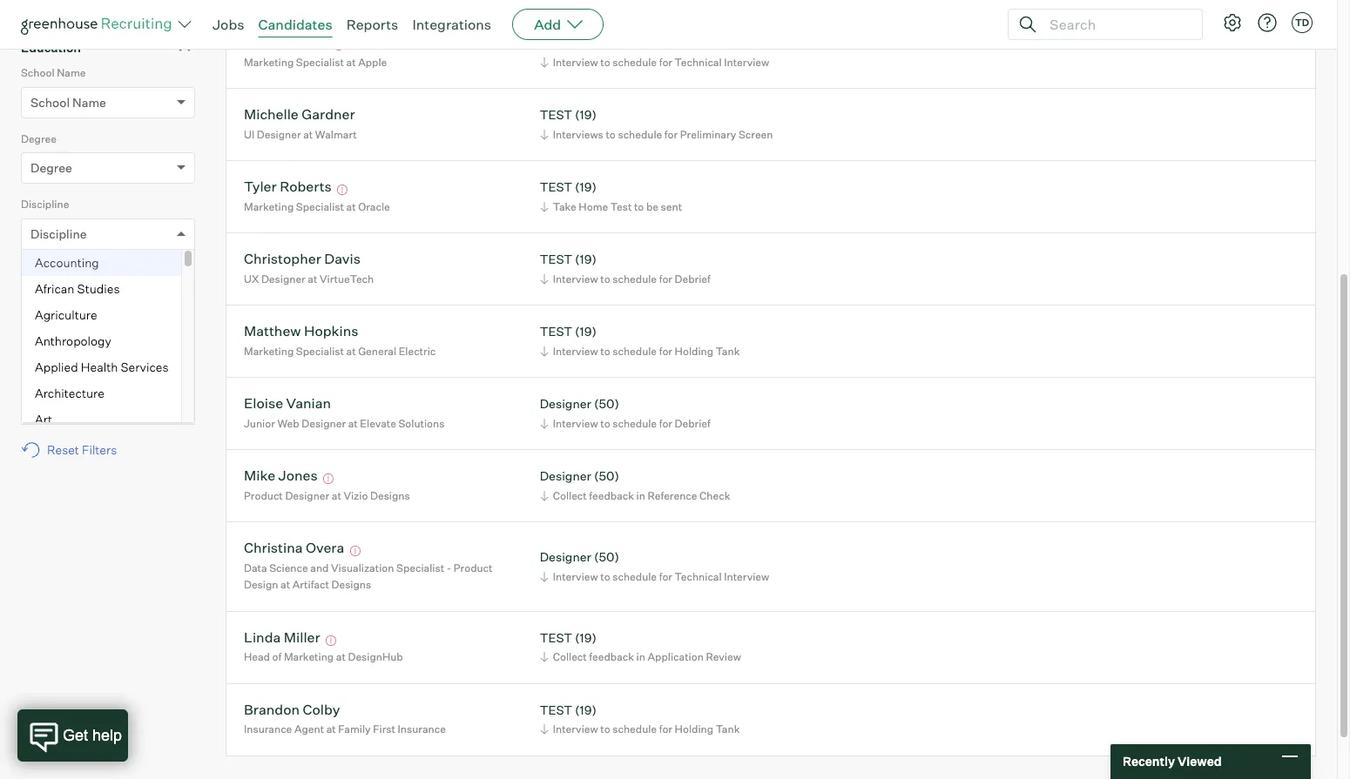 Task type: vqa. For each thing, say whether or not it's contained in the screenshot.


Task type: describe. For each thing, give the bounding box(es) containing it.
designer inside designer (50) collect feedback in reference check
[[540, 469, 592, 484]]

collect feedback in reference check link
[[537, 488, 735, 504]]

reference
[[648, 490, 698, 503]]

jones
[[278, 467, 318, 485]]

at down tyler roberts has been in take home test for more than 7 days image
[[346, 200, 356, 213]]

test (19) take home test to be sent
[[540, 180, 682, 213]]

(19) for head of marketing at designhub
[[575, 631, 597, 646]]

to inside test (19) take home test to be sent
[[634, 200, 644, 213]]

elevate
[[360, 417, 396, 430]]

june option
[[31, 292, 59, 307]]

interview to schedule for technical interview link for overa
[[537, 569, 774, 585]]

education start
[[21, 264, 97, 277]]

designer (50) collect feedback in reference check
[[540, 469, 731, 503]]

check
[[700, 490, 731, 503]]

services
[[121, 360, 169, 374]]

(19) for ux designer at virtuetech
[[575, 252, 597, 267]]

tank for matthew hopkins
[[716, 345, 740, 358]]

marketing down donna
[[244, 56, 294, 69]]

2030 option
[[118, 358, 149, 373]]

0 vertical spatial discipline
[[21, 198, 69, 211]]

oracle
[[358, 200, 390, 213]]

viewed
[[1178, 755, 1222, 770]]

collect for jones
[[553, 490, 587, 503]]

education end
[[21, 330, 92, 343]]

(19) for marketing specialist at general electric
[[575, 325, 597, 339]]

tyler
[[244, 178, 277, 196]]

head of marketing at designhub
[[244, 651, 403, 664]]

agriculture
[[35, 307, 97, 322]]

specialist inside data science and visualization specialist - product design at artifact designs
[[397, 562, 445, 575]]

collect feedback in application review link
[[537, 650, 746, 666]]

1 vertical spatial name
[[72, 95, 106, 110]]

to for junior web designer at elevate solutions
[[601, 417, 611, 430]]

end
[[73, 330, 92, 343]]

reset filters
[[47, 443, 117, 458]]

1 vertical spatial school
[[31, 95, 70, 110]]

overa
[[306, 540, 345, 557]]

applied health services option
[[22, 354, 181, 381]]

to for data science and visualization specialist - product design at artifact designs
[[601, 571, 611, 584]]

designer inside eloise vanian junior web designer at elevate solutions
[[302, 417, 346, 430]]

recently viewed
[[1123, 755, 1222, 770]]

(19) for ui designer at walmart
[[575, 108, 597, 122]]

data
[[244, 562, 267, 575]]

christina
[[244, 540, 303, 557]]

home
[[579, 200, 608, 213]]

for inside designer (50) interview to schedule for technical interview
[[659, 571, 673, 584]]

at inside data science and visualization specialist - product design at artifact designs
[[281, 579, 290, 592]]

matthew hopkins marketing specialist at general electric
[[244, 323, 436, 358]]

matthew
[[244, 323, 301, 340]]

integrations
[[413, 16, 492, 33]]

mike
[[244, 467, 275, 485]]

schedule inside designer (50) interview to schedule for technical interview
[[613, 571, 657, 584]]

application
[[648, 651, 704, 664]]

linda
[[244, 629, 281, 647]]

1 vertical spatial school name
[[31, 95, 106, 110]]

interviews
[[553, 128, 604, 141]]

test inside test (19) interview to schedule for technical interview
[[540, 35, 573, 50]]

most recent education only
[[43, 396, 189, 410]]

reports
[[347, 16, 399, 33]]

anthropology
[[35, 333, 111, 348]]

accounting option
[[22, 250, 181, 276]]

marketing down tyler
[[244, 200, 294, 213]]

0 horizontal spatial product
[[244, 490, 283, 503]]

designer inside christopher davis ux designer at virtuetech
[[261, 273, 306, 286]]

schedule inside test (19) interview to schedule for technical interview
[[613, 56, 657, 69]]

list box inside 'discipline' element
[[22, 250, 194, 433]]

schedule for colby
[[613, 724, 657, 737]]

schedule for davis
[[613, 273, 657, 286]]

to for ux designer at virtuetech
[[601, 273, 611, 286]]

(50) for christina overa
[[594, 550, 620, 565]]

(19) inside test (19) interview to schedule for technical interview
[[575, 35, 597, 50]]

filters
[[82, 443, 117, 458]]

1 vertical spatial degree
[[31, 161, 72, 175]]

test for marketing specialist at oracle
[[540, 180, 573, 195]]

junior
[[244, 417, 275, 430]]

review
[[706, 651, 741, 664]]

specialist inside matthew hopkins marketing specialist at general electric
[[296, 345, 344, 358]]

at down the linda miller has been in application review for more than 5 days image
[[336, 651, 346, 664]]

take
[[553, 200, 577, 213]]

test for marketing specialist at general electric
[[540, 325, 573, 339]]

tasks
[[71, 5, 106, 19]]

davis
[[324, 250, 361, 268]]

most
[[43, 396, 69, 410]]

christina overa link
[[244, 540, 345, 560]]

feedback for linda miller
[[589, 651, 634, 664]]

mike jones
[[244, 467, 318, 485]]

health
[[81, 360, 118, 374]]

pipeline tasks
[[21, 5, 106, 19]]

in for mike jones
[[637, 490, 646, 503]]

feedback for mike jones
[[589, 490, 634, 503]]

christina overa has been in technical interview for more than 14 days image
[[348, 547, 363, 557]]

to for marketing specialist at general electric
[[601, 345, 611, 358]]

test for ux designer at virtuetech
[[540, 252, 573, 267]]

colby
[[303, 701, 340, 719]]

at inside christopher davis ux designer at virtuetech
[[308, 273, 318, 286]]

product inside data science and visualization specialist - product design at artifact designs
[[454, 562, 493, 575]]

christopher davis link
[[244, 250, 361, 271]]

-
[[447, 562, 452, 575]]

ui
[[244, 128, 255, 141]]

of
[[272, 651, 282, 664]]

agent
[[294, 724, 324, 737]]

0 vertical spatial designs
[[370, 490, 410, 503]]

only
[[166, 396, 189, 410]]

virtuetech
[[320, 273, 374, 286]]

interview inside the designer (50) interview to schedule for debrief
[[553, 417, 598, 430]]

eloise vanian junior web designer at elevate solutions
[[244, 395, 445, 430]]

agriculture option
[[22, 302, 181, 328]]

at inside michelle gardner ui designer at walmart
[[303, 128, 313, 141]]

brandon
[[244, 701, 300, 719]]

test (19) interview to schedule for holding tank for colby
[[540, 703, 740, 737]]

vanian
[[286, 395, 331, 413]]

matthew hopkins link
[[244, 323, 359, 343]]

education for education start
[[21, 264, 71, 277]]

michelle gardner ui designer at walmart
[[244, 106, 357, 141]]

2030
[[118, 358, 149, 373]]

debrief for eloise vanian
[[675, 417, 711, 430]]

td
[[1296, 17, 1310, 29]]

donna
[[244, 33, 287, 51]]

donna baker has been in technical interview for more than 14 days image
[[331, 40, 346, 51]]

for inside test (19) interview to schedule for technical interview
[[659, 56, 673, 69]]

in for linda miller
[[637, 651, 646, 664]]

interview to schedule for debrief link for vanian
[[537, 416, 715, 432]]

1 vertical spatial discipline
[[31, 226, 87, 241]]

anthropology option
[[22, 328, 181, 354]]

architecture
[[35, 386, 104, 401]]

african
[[35, 281, 75, 296]]

schedule for gardner
[[618, 128, 663, 141]]

screen
[[739, 128, 773, 141]]

visualization
[[331, 562, 394, 575]]

brandon colby insurance agent at family first insurance
[[244, 701, 446, 737]]

designer (50) interview to schedule for technical interview
[[540, 550, 770, 584]]

to for ui designer at walmart
[[606, 128, 616, 141]]

(19) for insurance agent at family first insurance
[[575, 703, 597, 718]]

recent
[[71, 396, 108, 410]]

first
[[373, 724, 396, 737]]

(19) for marketing specialist at oracle
[[575, 180, 597, 195]]

marketing specialist at apple
[[244, 56, 387, 69]]



Task type: locate. For each thing, give the bounding box(es) containing it.
specialist down hopkins
[[296, 345, 344, 358]]

to down take home test to be sent link
[[601, 273, 611, 286]]

test (19) collect feedback in application review
[[540, 631, 741, 664]]

1 horizontal spatial product
[[454, 562, 493, 575]]

to up test (19) collect feedback in application review
[[601, 571, 611, 584]]

art
[[35, 412, 52, 427]]

christopher
[[244, 250, 321, 268]]

jobs link
[[213, 16, 244, 33]]

at down michelle gardner link
[[303, 128, 313, 141]]

at inside brandon colby insurance agent at family first insurance
[[326, 724, 336, 737]]

for left preliminary
[[665, 128, 678, 141]]

td button
[[1292, 12, 1313, 33]]

to up the designer (50) interview to schedule for debrief
[[601, 345, 611, 358]]

to left be
[[634, 200, 644, 213]]

recently
[[1123, 755, 1176, 770]]

for for gardner
[[665, 128, 678, 141]]

2 interview to schedule for holding tank link from the top
[[537, 722, 745, 738]]

to inside the test (19) interview to schedule for debrief
[[601, 273, 611, 286]]

1 feedback from the top
[[589, 490, 634, 503]]

0 vertical spatial debrief
[[675, 273, 711, 286]]

1 interview to schedule for debrief link from the top
[[537, 271, 715, 288]]

interview to schedule for debrief link
[[537, 271, 715, 288], [537, 416, 715, 432]]

6 test from the top
[[540, 631, 573, 646]]

2 technical from the top
[[675, 571, 722, 584]]

at left general
[[346, 345, 356, 358]]

interview to schedule for holding tank link down collect feedback in application review link
[[537, 722, 745, 738]]

at down mike jones has been in reference check for more than 10 days icon
[[332, 490, 341, 503]]

be
[[647, 200, 659, 213]]

hopkins
[[304, 323, 359, 340]]

baker
[[290, 33, 328, 51]]

1 test (19) interview to schedule for holding tank from the top
[[540, 325, 740, 358]]

name down greenhouse recruiting image
[[57, 66, 86, 79]]

technical down check
[[675, 571, 722, 584]]

april option
[[31, 358, 58, 373]]

product down 'mike'
[[244, 490, 283, 503]]

5 (19) from the top
[[575, 325, 597, 339]]

preliminary
[[680, 128, 737, 141]]

gardner
[[302, 106, 355, 123]]

2010 option
[[118, 292, 146, 307]]

1 vertical spatial interview to schedule for technical interview link
[[537, 569, 774, 585]]

at down christopher davis link
[[308, 273, 318, 286]]

holding for brandon colby
[[675, 724, 714, 737]]

african studies
[[35, 281, 120, 296]]

roberts
[[280, 178, 332, 196]]

at right agent at the bottom of page
[[326, 724, 336, 737]]

marketing down miller
[[284, 651, 334, 664]]

interview to schedule for technical interview link up test (19) collect feedback in application review
[[537, 569, 774, 585]]

0 vertical spatial tank
[[716, 345, 740, 358]]

(19) inside test (19) collect feedback in application review
[[575, 631, 597, 646]]

for for hopkins
[[659, 345, 673, 358]]

applied
[[35, 360, 78, 374]]

april
[[31, 358, 58, 373]]

1 test from the top
[[540, 35, 573, 50]]

1 vertical spatial holding
[[675, 724, 714, 737]]

7 (19) from the top
[[575, 703, 597, 718]]

to right interviews
[[606, 128, 616, 141]]

1 interview to schedule for technical interview link from the top
[[537, 54, 774, 71]]

test for insurance agent at family first insurance
[[540, 703, 573, 718]]

0 vertical spatial (50)
[[594, 397, 620, 412]]

product
[[244, 490, 283, 503], [454, 562, 493, 575]]

vizio
[[344, 490, 368, 503]]

designs down visualization
[[332, 579, 371, 592]]

for
[[659, 56, 673, 69], [665, 128, 678, 141], [659, 273, 673, 286], [659, 345, 673, 358], [659, 417, 673, 430], [659, 571, 673, 584], [659, 724, 673, 737]]

school name down pipeline
[[21, 66, 86, 79]]

education up african
[[21, 264, 71, 277]]

at down science
[[281, 579, 290, 592]]

technical inside designer (50) interview to schedule for technical interview
[[675, 571, 722, 584]]

at down donna baker has been in technical interview for more than 14 days icon
[[346, 56, 356, 69]]

insurance right first
[[398, 724, 446, 737]]

test (19) interview to schedule for holding tank up the designer (50) interview to schedule for debrief
[[540, 325, 740, 358]]

designer inside michelle gardner ui designer at walmart
[[257, 128, 301, 141]]

for for colby
[[659, 724, 673, 737]]

0 vertical spatial holding
[[675, 345, 714, 358]]

designer inside designer (50) interview to schedule for technical interview
[[540, 550, 592, 565]]

schedule for vanian
[[613, 417, 657, 430]]

technical up preliminary
[[675, 56, 722, 69]]

accounting
[[35, 255, 99, 270]]

1 technical from the top
[[675, 56, 722, 69]]

schedule up the designer (50) interview to schedule for debrief
[[613, 345, 657, 358]]

technical for (19)
[[675, 56, 722, 69]]

feedback
[[589, 490, 634, 503], [589, 651, 634, 664]]

2 (19) from the top
[[575, 108, 597, 122]]

holding for matthew hopkins
[[675, 345, 714, 358]]

christina overa
[[244, 540, 345, 557]]

tyler roberts has been in take home test for more than 7 days image
[[335, 185, 351, 196]]

test for head of marketing at designhub
[[540, 631, 573, 646]]

0 vertical spatial technical
[[675, 56, 722, 69]]

collect
[[553, 490, 587, 503], [553, 651, 587, 664]]

for up test (19) interviews to schedule for preliminary screen
[[659, 56, 673, 69]]

school name
[[21, 66, 86, 79], [31, 95, 106, 110]]

marketing specialist at oracle
[[244, 200, 390, 213]]

marketing inside matthew hopkins marketing specialist at general electric
[[244, 345, 294, 358]]

interview to schedule for debrief link down the test
[[537, 271, 715, 288]]

(19) inside test (19) take home test to be sent
[[575, 180, 597, 195]]

interview to schedule for holding tank link for colby
[[537, 722, 745, 738]]

for for vanian
[[659, 417, 673, 430]]

donna baker
[[244, 33, 328, 51]]

education for education
[[21, 40, 81, 55]]

1 collect from the top
[[553, 490, 587, 503]]

2 feedback from the top
[[589, 651, 634, 664]]

Search text field
[[1046, 12, 1187, 37]]

for for davis
[[659, 273, 673, 286]]

schedule up test (19) collect feedback in application review
[[613, 571, 657, 584]]

2 in from the top
[[637, 651, 646, 664]]

school name element
[[21, 65, 195, 130]]

family
[[338, 724, 371, 737]]

to for insurance agent at family first insurance
[[601, 724, 611, 737]]

candidates
[[258, 16, 333, 33]]

pipeline
[[21, 5, 69, 19]]

Most Recent Education Only checkbox
[[24, 396, 36, 408]]

0 vertical spatial school name
[[21, 66, 86, 79]]

6 (19) from the top
[[575, 631, 597, 646]]

name up degree element
[[72, 95, 106, 110]]

marketing down matthew
[[244, 345, 294, 358]]

2 test from the top
[[540, 108, 573, 122]]

0 vertical spatial interview to schedule for technical interview link
[[537, 54, 774, 71]]

education up april
[[21, 330, 71, 343]]

(50) inside designer (50) collect feedback in reference check
[[594, 469, 620, 484]]

debrief inside the test (19) interview to schedule for debrief
[[675, 273, 711, 286]]

schedule up test (19) interviews to schedule for preliminary screen
[[613, 56, 657, 69]]

0 vertical spatial interview to schedule for holding tank link
[[537, 343, 745, 360]]

(50) inside the designer (50) interview to schedule for debrief
[[594, 397, 620, 412]]

for up test (19) collect feedback in application review
[[659, 571, 673, 584]]

2 test (19) interview to schedule for holding tank from the top
[[540, 703, 740, 737]]

1 (50) from the top
[[594, 397, 620, 412]]

product right - on the left bottom of page
[[454, 562, 493, 575]]

(50) down collect feedback in reference check link
[[594, 550, 620, 565]]

4 (19) from the top
[[575, 252, 597, 267]]

1 vertical spatial interview to schedule for holding tank link
[[537, 722, 745, 738]]

insurance down the brandon
[[244, 724, 292, 737]]

mike jones link
[[244, 467, 318, 488]]

test (19) interview to schedule for technical interview
[[540, 35, 770, 69]]

interview to schedule for holding tank link for hopkins
[[537, 343, 745, 360]]

in
[[637, 490, 646, 503], [637, 651, 646, 664]]

(19) inside the test (19) interview to schedule for debrief
[[575, 252, 597, 267]]

add button
[[513, 9, 604, 40]]

configure image
[[1223, 12, 1244, 33]]

for up designer (50) collect feedback in reference check
[[659, 417, 673, 430]]

specialist down roberts
[[296, 200, 344, 213]]

tyler roberts link
[[244, 178, 332, 198]]

take home test to be sent link
[[537, 199, 687, 215]]

test inside test (19) take home test to be sent
[[540, 180, 573, 195]]

3 (19) from the top
[[575, 180, 597, 195]]

0 vertical spatial name
[[57, 66, 86, 79]]

head
[[244, 651, 270, 664]]

discipline
[[21, 198, 69, 211], [31, 226, 87, 241]]

for inside test (19) interviews to schedule for preliminary screen
[[665, 128, 678, 141]]

1 holding from the top
[[675, 345, 714, 358]]

tank for brandon colby
[[716, 724, 740, 737]]

2 tank from the top
[[716, 724, 740, 737]]

test for ui designer at walmart
[[540, 108, 573, 122]]

designs right 'vizio'
[[370, 490, 410, 503]]

0 vertical spatial degree
[[21, 132, 57, 145]]

education for education end
[[21, 330, 71, 343]]

0 vertical spatial feedback
[[589, 490, 634, 503]]

5 test from the top
[[540, 325, 573, 339]]

june
[[31, 292, 59, 307]]

1 vertical spatial (50)
[[594, 469, 620, 484]]

art option
[[22, 407, 181, 433]]

schedule down collect feedback in application review link
[[613, 724, 657, 737]]

(50) up collect feedback in reference check link
[[594, 469, 620, 484]]

2 insurance from the left
[[398, 724, 446, 737]]

degree element
[[21, 130, 195, 196]]

brandon colby link
[[244, 701, 340, 721]]

1 vertical spatial designs
[[332, 579, 371, 592]]

science
[[269, 562, 308, 575]]

test (19) interview to schedule for holding tank for hopkins
[[540, 325, 740, 358]]

debrief inside the designer (50) interview to schedule for debrief
[[675, 417, 711, 430]]

discipline element
[[21, 196, 195, 433]]

(50)
[[594, 397, 620, 412], [594, 469, 620, 484], [594, 550, 620, 565]]

collect inside designer (50) collect feedback in reference check
[[553, 490, 587, 503]]

in left application
[[637, 651, 646, 664]]

linda miller
[[244, 629, 320, 647]]

architecture option
[[22, 381, 181, 407]]

electric
[[399, 345, 436, 358]]

0 vertical spatial test (19) interview to schedule for holding tank
[[540, 325, 740, 358]]

1 vertical spatial feedback
[[589, 651, 634, 664]]

test
[[540, 35, 573, 50], [540, 108, 573, 122], [540, 180, 573, 195], [540, 252, 573, 267], [540, 325, 573, 339], [540, 631, 573, 646], [540, 703, 573, 718]]

donna baker link
[[244, 33, 328, 54]]

at inside eloise vanian junior web designer at elevate solutions
[[348, 417, 358, 430]]

add
[[534, 16, 561, 33]]

interview to schedule for holding tank link
[[537, 343, 745, 360], [537, 722, 745, 738]]

christopher davis ux designer at virtuetech
[[244, 250, 374, 286]]

list box containing accounting
[[22, 250, 194, 433]]

to down collect feedback in application review link
[[601, 724, 611, 737]]

to down add "popup button"
[[601, 56, 611, 69]]

1 vertical spatial interview to schedule for debrief link
[[537, 416, 715, 432]]

interview to schedule for debrief link up designer (50) collect feedback in reference check
[[537, 416, 715, 432]]

for inside the designer (50) interview to schedule for debrief
[[659, 417, 673, 430]]

1 interview to schedule for holding tank link from the top
[[537, 343, 745, 360]]

in inside designer (50) collect feedback in reference check
[[637, 490, 646, 503]]

at inside matthew hopkins marketing specialist at general electric
[[346, 345, 356, 358]]

schedule for hopkins
[[613, 345, 657, 358]]

test inside the test (19) interview to schedule for debrief
[[540, 252, 573, 267]]

1 vertical spatial test (19) interview to schedule for holding tank
[[540, 703, 740, 737]]

to inside the designer (50) interview to schedule for debrief
[[601, 417, 611, 430]]

designhub
[[348, 651, 403, 664]]

feedback left reference
[[589, 490, 634, 503]]

debrief up reference
[[675, 417, 711, 430]]

schedule down the test
[[613, 273, 657, 286]]

0 horizontal spatial insurance
[[244, 724, 292, 737]]

schedule inside test (19) interviews to schedule for preliminary screen
[[618, 128, 663, 141]]

education
[[21, 40, 81, 55], [21, 264, 71, 277], [21, 330, 71, 343], [111, 396, 163, 410]]

none field inside 'discipline' element
[[31, 219, 35, 249]]

in left reference
[[637, 490, 646, 503]]

at
[[346, 56, 356, 69], [303, 128, 313, 141], [346, 200, 356, 213], [308, 273, 318, 286], [346, 345, 356, 358], [348, 417, 358, 430], [332, 490, 341, 503], [281, 579, 290, 592], [336, 651, 346, 664], [326, 724, 336, 737]]

for down application
[[659, 724, 673, 737]]

3 (50) from the top
[[594, 550, 620, 565]]

technical
[[675, 56, 722, 69], [675, 571, 722, 584]]

education down services
[[111, 396, 163, 410]]

in inside test (19) collect feedback in application review
[[637, 651, 646, 664]]

walmart
[[315, 128, 357, 141]]

2 holding from the top
[[675, 724, 714, 737]]

interviews to schedule for preliminary screen link
[[537, 126, 778, 143]]

0 vertical spatial in
[[637, 490, 646, 503]]

1 (19) from the top
[[575, 35, 597, 50]]

None field
[[31, 219, 35, 249]]

interview to schedule for technical interview link up test (19) interviews to schedule for preliminary screen
[[537, 54, 774, 71]]

1 insurance from the left
[[244, 724, 292, 737]]

product designer at vizio designs
[[244, 490, 410, 503]]

designer (50) interview to schedule for debrief
[[540, 397, 711, 430]]

school down pipeline
[[21, 66, 55, 79]]

to up designer (50) collect feedback in reference check
[[601, 417, 611, 430]]

1 vertical spatial debrief
[[675, 417, 711, 430]]

studies
[[77, 281, 120, 296]]

(50) for mike jones
[[594, 469, 620, 484]]

schedule up designer (50) collect feedback in reference check
[[613, 417, 657, 430]]

greenhouse recruiting image
[[21, 14, 178, 35]]

miller
[[284, 629, 320, 647]]

specialist down baker
[[296, 56, 344, 69]]

1 vertical spatial technical
[[675, 571, 722, 584]]

reset
[[47, 443, 79, 458]]

applied health services
[[35, 360, 169, 374]]

3 test from the top
[[540, 180, 573, 195]]

0 vertical spatial product
[[244, 490, 283, 503]]

specialist left - on the left bottom of page
[[397, 562, 445, 575]]

degree
[[21, 132, 57, 145], [31, 161, 72, 175]]

1 vertical spatial tank
[[716, 724, 740, 737]]

7 test from the top
[[540, 703, 573, 718]]

at left elevate
[[348, 417, 358, 430]]

2 interview to schedule for debrief link from the top
[[537, 416, 715, 432]]

to inside designer (50) interview to schedule for technical interview
[[601, 571, 611, 584]]

td button
[[1289, 9, 1317, 37]]

0 vertical spatial collect
[[553, 490, 587, 503]]

for inside the test (19) interview to schedule for debrief
[[659, 273, 673, 286]]

1 horizontal spatial insurance
[[398, 724, 446, 737]]

schedule inside the test (19) interview to schedule for debrief
[[613, 273, 657, 286]]

feedback left application
[[589, 651, 634, 664]]

0 vertical spatial school
[[21, 66, 55, 79]]

holding
[[675, 345, 714, 358], [675, 724, 714, 737]]

(50) up designer (50) collect feedback in reference check
[[594, 397, 620, 412]]

school up degree element
[[31, 95, 70, 110]]

for down sent
[[659, 273, 673, 286]]

2 collect from the top
[[553, 651, 587, 664]]

(50) inside designer (50) interview to schedule for technical interview
[[594, 550, 620, 565]]

school name up degree element
[[31, 95, 106, 110]]

collect inside test (19) collect feedback in application review
[[553, 651, 587, 664]]

interview to schedule for holding tank link up the designer (50) interview to schedule for debrief
[[537, 343, 745, 360]]

designer inside the designer (50) interview to schedule for debrief
[[540, 397, 592, 412]]

to inside test (19) interview to schedule for technical interview
[[601, 56, 611, 69]]

interview to schedule for debrief link for davis
[[537, 271, 715, 288]]

design
[[244, 579, 278, 592]]

(19)
[[575, 35, 597, 50], [575, 108, 597, 122], [575, 180, 597, 195], [575, 252, 597, 267], [575, 325, 597, 339], [575, 631, 597, 646], [575, 703, 597, 718]]

1 vertical spatial in
[[637, 651, 646, 664]]

reset filters button
[[21, 434, 126, 466]]

tyler roberts
[[244, 178, 332, 196]]

tank
[[716, 345, 740, 358], [716, 724, 740, 737]]

1 tank from the top
[[716, 345, 740, 358]]

(19) inside test (19) interviews to schedule for preliminary screen
[[575, 108, 597, 122]]

4 test from the top
[[540, 252, 573, 267]]

solutions
[[399, 417, 445, 430]]

ux
[[244, 273, 259, 286]]

eloise vanian link
[[244, 395, 331, 415]]

debrief down sent
[[675, 273, 711, 286]]

to
[[601, 56, 611, 69], [606, 128, 616, 141], [634, 200, 644, 213], [601, 273, 611, 286], [601, 345, 611, 358], [601, 417, 611, 430], [601, 571, 611, 584], [601, 724, 611, 737]]

artifact
[[293, 579, 329, 592]]

2 interview to schedule for technical interview link from the top
[[537, 569, 774, 585]]

feedback inside test (19) collect feedback in application review
[[589, 651, 634, 664]]

list box
[[22, 250, 194, 433]]

0 vertical spatial interview to schedule for debrief link
[[537, 271, 715, 288]]

african studies option
[[22, 276, 181, 302]]

mike jones has been in reference check for more than 10 days image
[[321, 474, 337, 485]]

2 debrief from the top
[[675, 417, 711, 430]]

collect for miller
[[553, 651, 587, 664]]

1 vertical spatial collect
[[553, 651, 587, 664]]

test inside test (19) collect feedback in application review
[[540, 631, 573, 646]]

debrief for christopher davis
[[675, 273, 711, 286]]

1 debrief from the top
[[675, 273, 711, 286]]

apple
[[358, 56, 387, 69]]

interview inside the test (19) interview to schedule for debrief
[[553, 273, 598, 286]]

2 (50) from the top
[[594, 469, 620, 484]]

technical inside test (19) interview to schedule for technical interview
[[675, 56, 722, 69]]

linda miller has been in application review for more than 5 days image
[[323, 636, 339, 647]]

designs inside data science and visualization specialist - product design at artifact designs
[[332, 579, 371, 592]]

test inside test (19) interviews to schedule for preliminary screen
[[540, 108, 573, 122]]

to inside test (19) interviews to schedule for preliminary screen
[[606, 128, 616, 141]]

1 vertical spatial product
[[454, 562, 493, 575]]

technical for (50)
[[675, 571, 722, 584]]

for up the designer (50) interview to schedule for debrief
[[659, 345, 673, 358]]

schedule right interviews
[[618, 128, 663, 141]]

2 vertical spatial (50)
[[594, 550, 620, 565]]

test (19) interview to schedule for holding tank down collect feedback in application review link
[[540, 703, 740, 737]]

feedback inside designer (50) collect feedback in reference check
[[589, 490, 634, 503]]

general
[[358, 345, 397, 358]]

education down pipeline
[[21, 40, 81, 55]]

interview to schedule for technical interview link for baker
[[537, 54, 774, 71]]

schedule inside the designer (50) interview to schedule for debrief
[[613, 417, 657, 430]]

2010
[[118, 292, 146, 307]]

1 in from the top
[[637, 490, 646, 503]]



